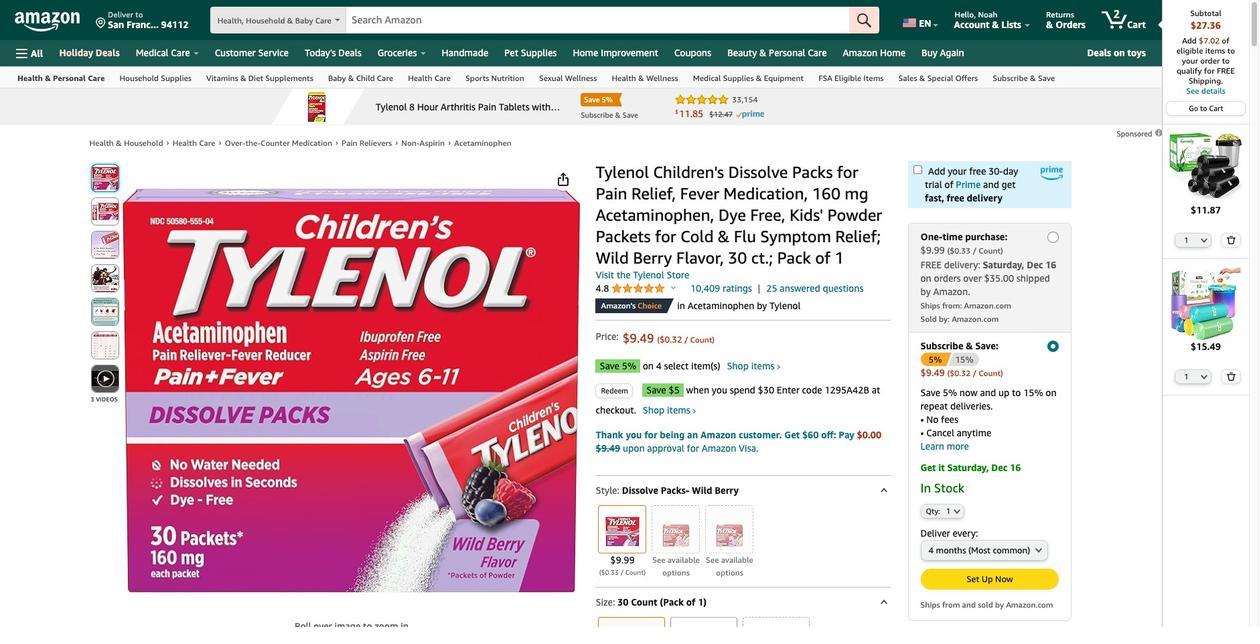 Task type: vqa. For each thing, say whether or not it's contained in the screenshot.
second (buds), from the left
no



Task type: describe. For each thing, give the bounding box(es) containing it.
2
[[1114, 7, 1121, 21]]

go
[[1190, 104, 1199, 113]]

1 vertical spatial saturday,
[[948, 462, 989, 474]]

dropdown image for $11.87
[[1202, 238, 1208, 243]]

the
[[617, 269, 631, 281]]

1 vertical spatial $9.49
[[921, 367, 945, 379]]

all
[[31, 47, 43, 59]]

save $5
[[647, 385, 680, 396]]

30 Count (Pack of 1) submit
[[599, 618, 665, 628]]

0 horizontal spatial dec
[[992, 462, 1008, 474]]

health,
[[218, 15, 244, 25]]

& for account & lists
[[993, 19, 1000, 30]]

& for subscribe & save:
[[966, 340, 973, 352]]

delivery:
[[945, 259, 981, 271]]

0 horizontal spatial dissolve
[[622, 485, 659, 496]]

sexual wellness
[[539, 73, 597, 83]]

berry inside tylenol children's dissolve packs for pain relief, fever medication, 160 mg acetaminophen, dye free, kids' powder packets for cold & flu symptom relief; wild berry flavor, 30 ct.; pack of 1 visit the tylenol store
[[633, 249, 672, 267]]

save for save 5% on 4 select item(s) shop items
[[600, 360, 620, 372]]

2 home from the left
[[880, 47, 906, 58]]

( inside $9.49 ( $0.32 / count)
[[948, 369, 950, 379]]

relievers
[[360, 138, 392, 148]]

add $7.02
[[1183, 36, 1222, 46]]

on inside one-time purchase: $9.99 ( $0.33 / count) free delivery: saturday, dec 16 on orders over $35.00 shipped by amazon. ships from: amazon.com sold by: amazon.com
[[921, 273, 932, 284]]

personal for beauty
[[769, 47, 806, 58]]

shop items link for on 4 select item(s)
[[723, 360, 781, 373]]

medical supplies & equipment link
[[686, 67, 812, 88]]

subscribe & save
[[993, 73, 1056, 83]]

mg
[[845, 184, 869, 203]]

Health, Household & Baby Care search field
[[210, 7, 880, 35]]

counter
[[261, 138, 290, 148]]

$9.99 inside $9.99 ($0.33 /  count)
[[611, 555, 635, 566]]

pack
[[778, 249, 811, 267]]

returns
[[1047, 9, 1075, 19]]

supplies for medical
[[723, 73, 754, 83]]

& for returns & orders
[[1047, 19, 1054, 30]]

2 vertical spatial tylenol
[[770, 300, 801, 312]]

service
[[258, 47, 289, 58]]

pay
[[839, 429, 855, 441]]

medical for medical supplies & equipment
[[693, 73, 721, 83]]

available for chewables- bubblegum image
[[668, 555, 700, 565]]

of eligible items to your order to qualify for free shipping.
[[1177, 36, 1236, 86]]

$0.32 inside $9.49 ( $0.32 / count)
[[950, 369, 971, 379]]

sports nutrition
[[466, 73, 525, 83]]

household supplies
[[120, 73, 192, 83]]

health care link inside navigation navigation
[[401, 67, 458, 88]]

noah
[[979, 9, 998, 19]]

ct.;
[[752, 249, 773, 267]]

care up fsa
[[808, 47, 827, 58]]

holiday deals link
[[51, 44, 128, 62]]

shop inside shop items link
[[643, 405, 665, 416]]

returns & orders
[[1047, 9, 1086, 30]]

hommaly 1.2 gallon 240 pcs small black trash bags, strong garbage bags, bathroom trash can bin liners unscented, mini plastic bags for office, waste basket liner, fit 3,4.5,6 liters, 0.5,0.8,1,1.2 gal image
[[1170, 130, 1243, 203]]

baby & child care link
[[321, 67, 401, 88]]

of inside add your free 30-day trial of
[[945, 179, 954, 190]]

account
[[955, 19, 990, 30]]

packets
[[596, 227, 651, 246]]

0 horizontal spatial health care link
[[173, 138, 215, 148]]

3 videos
[[91, 396, 118, 403]]

acetaminophen inside health & household › health care › over-the-counter medication › pain relievers › non-aspirin › acetaminophen
[[455, 138, 512, 148]]

prime
[[956, 179, 981, 190]]

$9.99 ($0.33 /  count)
[[600, 555, 646, 577]]

visit
[[596, 269, 614, 281]]

1 vertical spatial amazon
[[701, 429, 737, 441]]

shipped
[[1017, 273, 1051, 284]]

care down 94112‌
[[171, 47, 190, 58]]

anytime
[[957, 428, 992, 439]]

Search Amazon text field
[[346, 7, 850, 33]]

pet supplies
[[505, 47, 557, 58]]

save inside navigation navigation
[[1039, 73, 1056, 83]]

2 ships from the top
[[921, 601, 941, 611]]

on inside navigation
[[1114, 47, 1126, 58]]

dissolve packs- wild berry image
[[601, 509, 644, 551]]

by inside one-time purchase: $9.99 ( $0.33 / count) free delivery: saturday, dec 16 on orders over $35.00 shipped by amazon. ships from: amazon.com sold by: amazon.com
[[921, 286, 931, 298]]

go to cart
[[1190, 104, 1224, 113]]

save for save 5% now and up to 15% on repeat deliveries. • no fees • cancel anytime learn more
[[921, 387, 941, 399]]

1 horizontal spatial shop
[[727, 360, 749, 372]]

san
[[108, 19, 124, 30]]

health & personal care
[[17, 73, 105, 83]]

see available options submit for chewables- grape image
[[703, 504, 757, 582]]

2 vertical spatial dropdown image
[[954, 510, 961, 515]]

holiday deals
[[59, 47, 120, 58]]

94112‌
[[161, 19, 189, 30]]

and inside and get fast, free delivery
[[984, 179, 1000, 190]]

care inside search field
[[315, 15, 332, 25]]

& for baby & child care
[[348, 73, 354, 83]]

medication,
[[724, 184, 808, 203]]

en
[[919, 17, 932, 29]]

$5
[[669, 385, 680, 396]]

from
[[943, 601, 961, 611]]

you for thank
[[626, 429, 642, 441]]

0 vertical spatial tylenol
[[596, 163, 649, 182]]

flu
[[734, 227, 756, 246]]

0 vertical spatial amazon.com
[[965, 301, 1012, 311]]

free inside of eligible items to your order to qualify for free shipping.
[[1217, 66, 1236, 76]]

in
[[921, 481, 931, 496]]

of inside of eligible items to your order to qualify for free shipping.
[[1222, 36, 1230, 46]]

fever
[[680, 184, 720, 203]]

1 horizontal spatial items
[[752, 360, 775, 372]]

packs-
[[661, 485, 690, 496]]

orders
[[1056, 19, 1086, 30]]

1 home from the left
[[573, 47, 599, 58]]

1 vertical spatial acetaminophen
[[688, 300, 755, 312]]

4 months (most common)
[[929, 546, 1031, 556]]

sexual wellness link
[[532, 67, 605, 88]]

subscribe for subscribe & save:
[[921, 340, 964, 352]]

delete image for $15.49
[[1227, 373, 1237, 381]]

supplies for household
[[161, 73, 192, 83]]

household inside search field
[[246, 15, 285, 25]]

count) inside $9.49 ( $0.32 / count)
[[979, 369, 1004, 379]]

add for add your free 30-day trial of
[[929, 166, 946, 177]]

for down an at the bottom of page
[[687, 443, 700, 454]]

customer
[[215, 47, 256, 58]]

diet
[[248, 73, 263, 83]]

5% for save 5% on 4 select item(s) shop items
[[622, 360, 637, 372]]

30 inside tylenol children's dissolve packs for pain relief, fever medication, 160 mg acetaminophen, dye free, kids' powder packets for cold & flu symptom relief; wild berry flavor, 30 ct.; pack of 1 visit the tylenol store
[[729, 249, 747, 267]]

1 horizontal spatial wild
[[692, 485, 713, 496]]

/ inside one-time purchase: $9.99 ( $0.33 / count) free delivery: saturday, dec 16 on orders over $35.00 shipped by amazon. ships from: amazon.com sold by: amazon.com
[[973, 246, 977, 256]]

1.2 gallon/330pcs strong trash bags colorful clear garbage bags by teivio, bathroom trash can bin liners, small plastic bags for home office kitchen, multicolor image
[[1170, 267, 1243, 341]]

cancel
[[927, 428, 955, 439]]

amazon's
[[601, 301, 636, 311]]

2 › from the left
[[219, 137, 221, 147]]

& for vitamins & diet supplements
[[240, 73, 246, 83]]

16 inside one-time purchase: $9.99 ( $0.33 / count) free delivery: saturday, dec 16 on orders over $35.00 shipped by amazon. ships from: amazon.com sold by: amazon.com
[[1046, 259, 1057, 271]]

eligible
[[1177, 46, 1204, 56]]

free,
[[751, 206, 786, 224]]

thank you for being an amazon customer. get $60 off: pay $0.00 $9.49 upon approval for amazon visa.
[[596, 429, 882, 454]]

deals inside the deals on toys link
[[1088, 47, 1112, 58]]

/ inside price: $9.49 ( $0.32 / count)
[[685, 335, 688, 345]]

dye
[[719, 206, 747, 224]]

get inside "thank you for being an amazon customer. get $60 off: pay $0.00 $9.49 upon approval for amazon visa."
[[785, 429, 800, 441]]

medical for medical care
[[136, 47, 169, 58]]

0 horizontal spatial cart
[[1128, 19, 1147, 30]]

fees
[[941, 414, 959, 426]]

your inside add your free 30-day trial of
[[948, 166, 967, 177]]

visit the tylenol store link
[[596, 269, 690, 281]]

of inside tylenol children's dissolve packs for pain relief, fever medication, 160 mg acetaminophen, dye free, kids' powder packets for cold & flu symptom relief; wild berry flavor, 30 ct.; pack of 1 visit the tylenol store
[[816, 249, 831, 267]]

questions
[[823, 283, 864, 294]]

0 horizontal spatial items
[[667, 405, 691, 416]]

4 › from the left
[[396, 137, 398, 147]]

1 vertical spatial by
[[757, 300, 768, 312]]

amazon image
[[15, 12, 80, 32]]

dec inside one-time purchase: $9.99 ( $0.33 / count) free delivery: saturday, dec 16 on orders over $35.00 shipped by amazon. ships from: amazon.com sold by: amazon.com
[[1027, 259, 1044, 271]]

sexual
[[539, 73, 563, 83]]

coupons
[[675, 47, 712, 58]]

holiday
[[59, 47, 93, 58]]

medical care
[[136, 47, 190, 58]]

sponsored link
[[1117, 127, 1164, 141]]

size:
[[596, 597, 615, 608]]

& inside tylenol children's dissolve packs for pain relief, fever medication, 160 mg acetaminophen, dye free, kids' powder packets for cold & flu symptom relief; wild berry flavor, 30 ct.; pack of 1 visit the tylenol store
[[718, 227, 730, 246]]

hello,
[[955, 9, 976, 19]]

& inside search field
[[287, 15, 293, 25]]

of left 1)
[[687, 597, 696, 608]]

at
[[872, 385, 881, 396]]

in
[[678, 300, 685, 312]]

when you spend $30 enter code 1295a42b at checkout.
[[596, 385, 881, 416]]

personal for health
[[53, 73, 86, 83]]

1 horizontal spatial get
[[921, 462, 936, 474]]

$0.32 inside price: $9.49 ( $0.32 / count)
[[660, 334, 683, 345]]

on inside save 5% now and up to 15% on repeat deliveries. • no fees • cancel anytime learn more
[[1046, 387, 1057, 399]]

care down holiday deals link
[[88, 73, 105, 83]]

options for chewables- grape image
[[716, 568, 744, 578]]

medical supplies & equipment
[[693, 73, 804, 83]]

0 vertical spatial $9.49
[[623, 331, 654, 346]]

set up now
[[967, 575, 1014, 585]]

in acetaminophen by tylenol
[[678, 300, 801, 312]]

off:
[[822, 429, 837, 441]]

on left select
[[643, 360, 654, 372]]

$9.49 inside "thank you for being an amazon customer. get $60 off: pay $0.00 $9.49 upon approval for amazon visa."
[[596, 443, 621, 454]]

0 horizontal spatial 16
[[1011, 462, 1022, 474]]

see available options for chewables- bubblegum image
[[653, 555, 700, 578]]

popover image
[[671, 286, 676, 289]]

ships inside one-time purchase: $9.99 ( $0.33 / count) free delivery: saturday, dec 16 on orders over $35.00 shipped by amazon. ships from: amazon.com sold by: amazon.com
[[921, 301, 941, 311]]

cold
[[681, 227, 714, 246]]

amazon inside navigation navigation
[[843, 47, 878, 58]]

$9.99 inside one-time purchase: $9.99 ( $0.33 / count) free delivery: saturday, dec 16 on orders over $35.00 shipped by amazon. ships from: amazon.com sold by: amazon.com
[[921, 245, 945, 256]]

0 horizontal spatial 15%
[[956, 354, 974, 365]]

options for chewables- bubblegum image
[[663, 568, 690, 578]]

vitamins
[[206, 73, 238, 83]]

count) inside $9.99 ($0.33 /  count)
[[626, 569, 646, 577]]

buy
[[922, 47, 938, 58]]

25
[[767, 283, 778, 294]]

medication
[[292, 138, 332, 148]]

available for chewables- grape image
[[721, 555, 754, 565]]

get
[[1002, 179, 1016, 190]]

toys
[[1128, 47, 1147, 58]]

non-aspirin link
[[402, 138, 445, 148]]



Task type: locate. For each thing, give the bounding box(es) containing it.
supplies down the beauty
[[723, 73, 754, 83]]

1 horizontal spatial $9.99
[[921, 245, 945, 256]]

health, household & baby care
[[218, 15, 332, 25]]

health care link left over- on the left of the page
[[173, 138, 215, 148]]

0 horizontal spatial wild
[[596, 249, 629, 267]]

you for when
[[712, 385, 728, 396]]

| 25 answered questions
[[758, 283, 864, 294]]

0 vertical spatial subscribe
[[993, 73, 1028, 83]]

see available options for chewables- grape image
[[706, 555, 754, 578]]

See available options submit
[[650, 504, 703, 582], [703, 504, 757, 582]]

saturday, right it
[[948, 462, 989, 474]]

/ inside $9.99 ($0.33 /  count)
[[621, 569, 624, 577]]

1 see available options from the left
[[653, 555, 700, 578]]

& for health & wellness
[[639, 73, 644, 83]]

0 horizontal spatial 5%
[[622, 360, 637, 372]]

items up $30
[[752, 360, 775, 372]]

1 wellness from the left
[[565, 73, 597, 83]]

1 vertical spatial dec
[[992, 462, 1008, 474]]

medical down coupons link
[[693, 73, 721, 83]]

items inside of eligible items to your order to qualify for free shipping.
[[1206, 46, 1226, 56]]

0 vertical spatial items
[[1206, 46, 1226, 56]]

personal down holiday
[[53, 73, 86, 83]]

count) inside price: $9.49 ( $0.32 / count)
[[691, 335, 715, 345]]

wild inside tylenol children's dissolve packs for pain relief, fever medication, 160 mg acetaminophen, dye free, kids' powder packets for cold & flu symptom relief; wild berry flavor, 30 ct.; pack of 1 visit the tylenol store
[[596, 249, 629, 267]]

1 vertical spatial you
[[626, 429, 642, 441]]

tylenol up relief,
[[596, 163, 649, 182]]

time
[[943, 231, 963, 243]]

handmade
[[442, 47, 489, 58]]

amazon
[[843, 47, 878, 58], [701, 429, 737, 441], [702, 443, 737, 454]]

amazon.
[[934, 286, 971, 298]]

select
[[664, 360, 689, 372]]

(most
[[969, 546, 991, 556]]

1 vertical spatial dissolve
[[622, 485, 659, 496]]

24 Count (Pack of 1) submit
[[744, 618, 810, 628]]

1 › from the left
[[167, 137, 169, 147]]

0 vertical spatial personal
[[769, 47, 806, 58]]

your inside of eligible items to your order to qualify for free shipping.
[[1183, 56, 1199, 66]]

stock
[[935, 481, 965, 496]]

dissolve inside tylenol children's dissolve packs for pain relief, fever medication, 160 mg acetaminophen, dye free, kids' powder packets for cold & flu symptom relief; wild berry flavor, 30 ct.; pack of 1 visit the tylenol store
[[729, 163, 788, 182]]

upon
[[623, 443, 645, 454]]

available down chewables- grape image
[[721, 555, 754, 565]]

free inside and get fast, free delivery
[[947, 192, 965, 204]]

•
[[921, 414, 924, 426], [921, 428, 924, 439]]

2 vertical spatial (
[[948, 369, 950, 379]]

add up trial
[[929, 166, 946, 177]]

videos
[[96, 396, 118, 403]]

& for beauty & personal care
[[760, 47, 767, 58]]

cart right 2 on the top right
[[1128, 19, 1147, 30]]

vitamins & diet supplements link
[[199, 67, 321, 88]]

your up the prime link on the top right of the page
[[948, 166, 967, 177]]

options up selected size is 30 count (pack of 1). tap to collapse. element
[[716, 568, 744, 578]]

amazon.com down $35.00
[[965, 301, 1012, 311]]

5% for save 5% now and up to 15% on repeat deliveries. • no fees • cancel anytime learn more
[[943, 387, 958, 399]]

0 horizontal spatial options
[[663, 568, 690, 578]]

1 vertical spatial add
[[929, 166, 946, 177]]

3 deals from the left
[[1088, 47, 1112, 58]]

supplies for pet
[[521, 47, 557, 58]]

1 horizontal spatial 5%
[[929, 354, 942, 365]]

0 vertical spatial deliver
[[108, 9, 133, 19]]

0 horizontal spatial add
[[929, 166, 946, 177]]

style: dissolve packs- wild berry
[[596, 485, 739, 496]]

1 vertical spatial subscribe
[[921, 340, 964, 352]]

1 horizontal spatial free
[[1217, 66, 1236, 76]]

see down chewables- bubblegum image
[[653, 555, 666, 565]]

4 left select
[[657, 360, 662, 372]]

0 horizontal spatial 4
[[657, 360, 662, 372]]

/ up now at bottom right
[[973, 369, 977, 379]]

price: $9.49 ( $0.32 / count)
[[596, 331, 715, 346]]

2 horizontal spatial 5%
[[943, 387, 958, 399]]

1 horizontal spatial $0.32
[[950, 369, 971, 379]]

& inside health & household › health care › over-the-counter medication › pain relievers › non-aspirin › acetaminophen
[[116, 138, 122, 148]]

sales & special offers link
[[892, 67, 986, 88]]

1 vertical spatial 16
[[1011, 462, 1022, 474]]

& for health & personal care
[[45, 73, 51, 83]]

( inside price: $9.49 ( $0.32 / count)
[[657, 335, 660, 345]]

acetaminophen,
[[596, 206, 715, 224]]

dissolve right style:
[[622, 485, 659, 496]]

pain inside tylenol children's dissolve packs for pain relief, fever medication, 160 mg acetaminophen, dye free, kids' powder packets for cold & flu symptom relief; wild berry flavor, 30 ct.; pack of 1 visit the tylenol store
[[596, 184, 628, 203]]

2 • from the top
[[921, 428, 924, 439]]

deals down san
[[96, 47, 120, 58]]

1 vertical spatial 4
[[929, 546, 934, 556]]

acetaminophen right aspirin
[[455, 138, 512, 148]]

free inside add your free 30-day trial of
[[970, 166, 987, 177]]

0 vertical spatial acetaminophen
[[455, 138, 512, 148]]

ships
[[921, 301, 941, 311], [921, 601, 941, 611]]

radio active image
[[1048, 341, 1059, 352]]

your left order
[[1183, 56, 1199, 66]]

0 vertical spatial medical
[[136, 47, 169, 58]]

add left $7.02
[[1183, 36, 1197, 46]]

care down handmade link
[[435, 73, 451, 83]]

see available options up (pack at right bottom
[[653, 555, 700, 578]]

1 inside tylenol children's dissolve packs for pain relief, fever medication, 160 mg acetaminophen, dye free, kids' powder packets for cold & flu symptom relief; wild berry flavor, 30 ct.; pack of 1 visit the tylenol store
[[835, 249, 845, 267]]

15% inside save 5% now and up to 15% on repeat deliveries. • no fees • cancel anytime learn more
[[1024, 387, 1044, 399]]

home up sexual wellness link
[[573, 47, 599, 58]]

2 vertical spatial and
[[963, 601, 976, 611]]

subscribe & save link
[[986, 67, 1063, 88]]

en link
[[895, 3, 944, 37]]

you inside "thank you for being an amazon customer. get $60 off: pay $0.00 $9.49 upon approval for amazon visa."
[[626, 429, 642, 441]]

amazon left 'visa.'
[[702, 443, 737, 454]]

sales & special offers
[[899, 73, 979, 83]]

5% left now at bottom right
[[943, 387, 958, 399]]

deals inside today's deals link
[[339, 47, 362, 58]]

18 Count (Pack of 1) submit
[[672, 618, 737, 628]]

tylenol up 4.8 button
[[633, 269, 665, 281]]

beauty
[[728, 47, 757, 58]]

leave feedback on sponsored ad element
[[1117, 129, 1164, 138]]

2 deals from the left
[[339, 47, 362, 58]]

0 horizontal spatial free
[[921, 259, 942, 271]]

deals on toys
[[1088, 47, 1147, 58]]

1 ships from the top
[[921, 301, 941, 311]]

care up the today's
[[315, 15, 332, 25]]

price:
[[596, 331, 619, 342]]

household down household supplies
[[124, 138, 163, 148]]

flavor,
[[677, 249, 724, 267]]

pain inside health & household › health care › over-the-counter medication › pain relievers › non-aspirin › acetaminophen
[[342, 138, 358, 148]]

see available options submit for chewables- bubblegum image
[[650, 504, 703, 582]]

save up redeem
[[600, 360, 620, 372]]

0 vertical spatial 16
[[1046, 259, 1057, 271]]

dropdown image right qty: 1
[[954, 510, 961, 515]]

amazon right an at the bottom of page
[[701, 429, 737, 441]]

baby inside search field
[[295, 15, 313, 25]]

powder
[[828, 206, 883, 224]]

health care link
[[401, 67, 458, 88], [173, 138, 215, 148]]

0 horizontal spatial medical
[[136, 47, 169, 58]]

1 vertical spatial items
[[752, 360, 775, 372]]

see inside navigation navigation
[[1187, 86, 1200, 96]]

0 horizontal spatial free
[[947, 192, 965, 204]]

1 horizontal spatial 4
[[929, 546, 934, 556]]

all button
[[10, 40, 49, 66]]

get left it
[[921, 462, 936, 474]]

for inside of eligible items to your order to qualify for free shipping.
[[1205, 66, 1215, 76]]

navigation navigation
[[0, 0, 1251, 628]]

delete image for $11.87
[[1227, 236, 1237, 244]]

health for health & wellness
[[612, 73, 636, 83]]

/ inside $9.49 ( $0.32 / count)
[[973, 369, 977, 379]]

by:
[[939, 314, 950, 324]]

medical care link
[[128, 44, 207, 62]]

1 deals from the left
[[96, 47, 120, 58]]

/ up save 5% on 4 select item(s) shop items
[[685, 335, 688, 345]]

save down "returns & orders"
[[1039, 73, 1056, 83]]

1 horizontal spatial subscribe
[[993, 73, 1028, 83]]

& for subscribe & save
[[1031, 73, 1036, 83]]

subtotal $27.36
[[1191, 8, 1222, 31]]

30 down "flu"
[[729, 249, 747, 267]]

0 horizontal spatial berry
[[633, 249, 672, 267]]

5% up redeem
[[622, 360, 637, 372]]

1 vertical spatial amazon.com
[[952, 314, 999, 324]]

common)
[[993, 546, 1031, 556]]

supplies down medical care link
[[161, 73, 192, 83]]

1 vertical spatial free
[[947, 192, 965, 204]]

it
[[939, 462, 945, 474]]

free inside one-time purchase: $9.99 ( $0.33 / count) free delivery: saturday, dec 16 on orders over $35.00 shipped by amazon. ships from: amazon.com sold by: amazon.com
[[921, 259, 942, 271]]

radio inactive image
[[1048, 232, 1059, 243]]

for
[[1205, 66, 1215, 76], [837, 163, 859, 182], [655, 227, 677, 246], [645, 429, 658, 441], [687, 443, 700, 454]]

see available options submit down the packs-
[[650, 504, 703, 582]]

2 wellness from the left
[[647, 73, 679, 83]]

1 horizontal spatial baby
[[328, 73, 346, 83]]

qty:
[[926, 508, 941, 516]]

5%
[[929, 354, 942, 365], [622, 360, 637, 372], [943, 387, 958, 399]]

dissolve up medication,
[[729, 163, 788, 182]]

save inside save 5% now and up to 15% on repeat deliveries. • no fees • cancel anytime learn more
[[921, 387, 941, 399]]

now
[[960, 387, 978, 399]]

( inside one-time purchase: $9.99 ( $0.33 / count) free delivery: saturday, dec 16 on orders over $35.00 shipped by amazon. ships from: amazon.com sold by: amazon.com
[[948, 246, 950, 256]]

free up prime
[[970, 166, 987, 177]]

to inside deliver to san franc... 94112‌
[[135, 9, 143, 19]]

one-
[[921, 231, 943, 243]]

1 horizontal spatial medical
[[693, 73, 721, 83]]

1 vertical spatial and
[[981, 387, 997, 399]]

5% down subscribe & save:
[[929, 354, 942, 365]]

0 horizontal spatial 30
[[618, 597, 629, 608]]

count
[[631, 597, 658, 608]]

deliver for deliver every:
[[921, 528, 951, 540]]

personal up equipment
[[769, 47, 806, 58]]

2 delete image from the top
[[1227, 373, 1237, 381]]

dropdown image
[[1202, 238, 1208, 243], [1202, 375, 1208, 380], [954, 510, 961, 515]]

wild up visit
[[596, 249, 629, 267]]

deliver up holiday deals
[[108, 9, 133, 19]]

$0.33
[[950, 246, 971, 256]]

free down prime
[[947, 192, 965, 204]]

shop up spend
[[727, 360, 749, 372]]

1 vertical spatial free
[[921, 259, 942, 271]]

5% inside save 5% now and up to 15% on repeat deliveries. • no fees • cancel anytime learn more
[[943, 387, 958, 399]]

& for health & household › health care › over-the-counter medication › pain relievers › non-aspirin › acetaminophen
[[116, 138, 122, 148]]

care right child
[[377, 73, 393, 83]]

/ right $0.33
[[973, 246, 977, 256]]

0 vertical spatial shop items link
[[723, 360, 781, 373]]

0 vertical spatial shop
[[727, 360, 749, 372]]

deliver to san franc... 94112‌
[[108, 9, 189, 30]]

count) inside one-time purchase: $9.99 ( $0.33 / count) free delivery: saturday, dec 16 on orders over $35.00 shipped by amazon. ships from: amazon.com sold by: amazon.com
[[979, 246, 1004, 256]]

care inside health & household › health care › over-the-counter medication › pain relievers › non-aspirin › acetaminophen
[[199, 138, 215, 148]]

$11.87
[[1191, 204, 1222, 216]]

› right aspirin
[[448, 137, 451, 147]]

and
[[984, 179, 1000, 190], [981, 387, 997, 399], [963, 601, 976, 611]]

enter
[[777, 385, 800, 396]]

1 options from the left
[[663, 568, 690, 578]]

0 vertical spatial 15%
[[956, 354, 974, 365]]

shop items link for when you spend $30 enter code 1295a42b at checkout.
[[639, 404, 697, 417]]

$30
[[758, 385, 775, 396]]

health
[[17, 73, 43, 83], [408, 73, 433, 83], [612, 73, 636, 83], [89, 138, 114, 148], [173, 138, 197, 148]]

1 vertical spatial medical
[[693, 73, 721, 83]]

item(s)
[[692, 360, 721, 372]]

1 • from the top
[[921, 414, 924, 426]]

up
[[982, 575, 994, 585]]

dropdown image down $11.87
[[1202, 238, 1208, 243]]

add for add $7.02
[[1183, 36, 1197, 46]]

count) up item(s)
[[691, 335, 715, 345]]

pain left relief,
[[596, 184, 628, 203]]

and left the sold
[[963, 601, 976, 611]]

berry inside selected style is dissolve packs- wild berry. tap to collapse. element
[[715, 485, 739, 496]]

0 horizontal spatial see available options
[[653, 555, 700, 578]]

acetaminophen link
[[455, 138, 512, 148]]

0 vertical spatial you
[[712, 385, 728, 396]]

1 vertical spatial baby
[[328, 73, 346, 83]]

0 vertical spatial dropdown image
[[1202, 238, 1208, 243]]

30
[[729, 249, 747, 267], [618, 597, 629, 608]]

nutrition
[[492, 73, 525, 83]]

0 horizontal spatial personal
[[53, 73, 86, 83]]

None checkbox
[[914, 166, 922, 174]]

dropdown image
[[1036, 548, 1043, 554]]

1 see available options submit from the left
[[650, 504, 703, 582]]

sports
[[466, 73, 489, 83]]

1 horizontal spatial by
[[921, 286, 931, 298]]

1 horizontal spatial deliver
[[921, 528, 951, 540]]

deals on toys link
[[1082, 44, 1152, 62]]

deals
[[96, 47, 120, 58], [339, 47, 362, 58], [1088, 47, 1112, 58]]

deals for holiday deals
[[96, 47, 120, 58]]

get
[[785, 429, 800, 441], [921, 462, 936, 474]]

see for chewables- grape image
[[706, 555, 719, 565]]

household inside health & household › health care › over-the-counter medication › pain relievers › non-aspirin › acetaminophen
[[124, 138, 163, 148]]

subscribe right 'offers'
[[993, 73, 1028, 83]]

1 horizontal spatial dissolve
[[729, 163, 788, 182]]

• left no
[[921, 414, 924, 426]]

to inside save 5% now and up to 15% on repeat deliveries. • no fees • cancel anytime learn more
[[1012, 387, 1022, 399]]

1 horizontal spatial acetaminophen
[[688, 300, 755, 312]]

1 horizontal spatial supplies
[[521, 47, 557, 58]]

delete image
[[1227, 236, 1237, 244], [1227, 373, 1237, 381]]

1 horizontal spatial 16
[[1046, 259, 1057, 271]]

5 › from the left
[[448, 137, 451, 147]]

you inside when you spend $30 enter code 1295a42b at checkout.
[[712, 385, 728, 396]]

available down chewables- bubblegum image
[[668, 555, 700, 565]]

None submit
[[850, 7, 880, 34], [91, 165, 118, 192], [91, 198, 118, 225], [91, 232, 118, 259], [1222, 234, 1241, 247], [91, 265, 118, 292], [91, 299, 118, 326], [91, 332, 118, 359], [91, 366, 118, 393], [1222, 371, 1241, 384], [596, 504, 650, 580], [850, 7, 880, 34], [91, 165, 118, 192], [91, 198, 118, 225], [91, 232, 118, 259], [1222, 234, 1241, 247], [91, 265, 118, 292], [91, 299, 118, 326], [91, 332, 118, 359], [91, 366, 118, 393], [1222, 371, 1241, 384], [596, 504, 650, 580]]

amazon.com
[[965, 301, 1012, 311], [952, 314, 999, 324], [1007, 601, 1054, 611]]

0 vertical spatial (
[[948, 246, 950, 256]]

prime link
[[956, 179, 981, 190]]

children's
[[654, 163, 725, 182]]

1
[[1185, 236, 1189, 244], [835, 249, 845, 267], [1185, 373, 1189, 381], [947, 508, 951, 516]]

by left amazon.
[[921, 286, 931, 298]]

amazon prime logo image
[[1042, 166, 1064, 180]]

deals for today's deals
[[339, 47, 362, 58]]

selected size is 30 count (pack of 1). tap to collapse. element
[[596, 588, 891, 616]]

pain left relievers
[[342, 138, 358, 148]]

sponsored
[[1117, 129, 1155, 138]]

2 vertical spatial by
[[996, 601, 1004, 611]]

health & household link
[[89, 138, 163, 148]]

shop items
[[643, 405, 691, 416]]

for up the approval
[[645, 429, 658, 441]]

see details link
[[1170, 86, 1243, 96]]

subscribe inside navigation navigation
[[993, 73, 1028, 83]]

groceries
[[378, 47, 417, 58]]

0 vertical spatial your
[[1183, 56, 1199, 66]]

1 vertical spatial 30
[[618, 597, 629, 608]]

& inside "returns & orders"
[[1047, 19, 1054, 30]]

items down $5
[[667, 405, 691, 416]]

and get fast, free delivery
[[925, 179, 1016, 204]]

tylenol children&#39;s dissolve packs for pain relief, fever medication, 160 mg acetaminophen, dye free, kids&#39; powder packets for cold &amp; flu symptom relief; wild berry flavor, 30 ct.; pack of 1 image
[[122, 188, 581, 594]]

$9.99 down one-
[[921, 245, 945, 256]]

|
[[758, 283, 761, 294]]

amazon up fsa eligible items link
[[843, 47, 878, 58]]

household down the medical care in the left top of the page
[[120, 73, 159, 83]]

shop items link up spend
[[723, 360, 781, 373]]

see for chewables- bubblegum image
[[653, 555, 666, 565]]

fsa eligible items
[[819, 73, 884, 83]]

vitamins & diet supplements
[[206, 73, 314, 83]]

day
[[1004, 166, 1019, 177]]

0 vertical spatial free
[[970, 166, 987, 177]]

of right pack
[[816, 249, 831, 267]]

for down acetaminophen,
[[655, 227, 677, 246]]

saturday, inside one-time purchase: $9.99 ( $0.33 / count) free delivery: saturday, dec 16 on orders over $35.00 shipped by amazon. ships from: amazon.com sold by: amazon.com
[[983, 259, 1025, 271]]

0 horizontal spatial your
[[948, 166, 967, 177]]

2 options from the left
[[716, 568, 744, 578]]

add inside add your free 30-day trial of
[[929, 166, 946, 177]]

acetaminophen
[[455, 138, 512, 148], [688, 300, 755, 312]]

2 horizontal spatial by
[[996, 601, 1004, 611]]

0 horizontal spatial see
[[653, 555, 666, 565]]

1 vertical spatial tylenol
[[633, 269, 665, 281]]

2 vertical spatial items
[[667, 405, 691, 416]]

( down choice
[[657, 335, 660, 345]]

health for health & personal care
[[17, 73, 43, 83]]

2 vertical spatial amazon.com
[[1007, 601, 1054, 611]]

get left $60
[[785, 429, 800, 441]]

$9.49 down thank
[[596, 443, 621, 454]]

2 see available options from the left
[[706, 555, 754, 578]]

save left $5
[[647, 385, 667, 396]]

1 vertical spatial household
[[120, 73, 159, 83]]

1 horizontal spatial shop items link
[[723, 360, 781, 373]]

wellness right sexual
[[565, 73, 597, 83]]

aspirin
[[420, 138, 445, 148]]

one-time purchase: $9.99 ( $0.33 / count) free delivery: saturday, dec 16 on orders over $35.00 shipped by amazon. ships from: amazon.com sold by: amazon.com
[[921, 231, 1057, 324]]

Redeem submit
[[597, 384, 632, 398]]

3 › from the left
[[336, 137, 338, 147]]

of right $7.02
[[1222, 36, 1230, 46]]

free up details
[[1217, 66, 1236, 76]]

amazon home link
[[835, 44, 914, 62]]

learn more link
[[921, 441, 970, 452]]

berry up chewables- grape image
[[715, 485, 739, 496]]

0 horizontal spatial shop
[[643, 405, 665, 416]]

special
[[928, 73, 954, 83]]

2 vertical spatial amazon
[[702, 443, 737, 454]]

2 see available options submit from the left
[[703, 504, 757, 582]]

1 delete image from the top
[[1227, 236, 1237, 244]]

2 available from the left
[[721, 555, 754, 565]]

deals inside holiday deals link
[[96, 47, 120, 58]]

tylenol down 25
[[770, 300, 801, 312]]

dropdown image for $15.49
[[1202, 375, 1208, 380]]

count) down purchase:
[[979, 246, 1004, 256]]

1 horizontal spatial free
[[970, 166, 987, 177]]

deliver inside deliver to san franc... 94112‌
[[108, 9, 133, 19]]

dropdown image down '$15.49'
[[1202, 375, 1208, 380]]

save for save $5
[[647, 385, 667, 396]]

count) up up
[[979, 369, 1004, 379]]

1 vertical spatial •
[[921, 428, 924, 439]]

berry
[[633, 249, 672, 267], [715, 485, 739, 496]]

household up service
[[246, 15, 285, 25]]

see up go
[[1187, 86, 1200, 96]]

deals left toys
[[1088, 47, 1112, 58]]

available
[[668, 555, 700, 565], [721, 555, 754, 565]]

15% right up
[[1024, 387, 1044, 399]]

0 vertical spatial 4
[[657, 360, 662, 372]]

1 horizontal spatial cart
[[1210, 104, 1224, 113]]

0 horizontal spatial by
[[757, 300, 768, 312]]

qualify
[[1177, 66, 1203, 76]]

& for sales & special offers
[[920, 73, 926, 83]]

$9.99 up ($0.33
[[611, 555, 635, 566]]

16 up shipped
[[1046, 259, 1057, 271]]

1 horizontal spatial wellness
[[647, 73, 679, 83]]

customer service link
[[207, 44, 297, 62]]

1 horizontal spatial you
[[712, 385, 728, 396]]

0 vertical spatial health care link
[[401, 67, 458, 88]]

amazon.com down from:
[[952, 314, 999, 324]]

0 vertical spatial saturday,
[[983, 259, 1025, 271]]

0 vertical spatial baby
[[295, 15, 313, 25]]

health for health care
[[408, 73, 433, 83]]

and inside save 5% now and up to 15% on repeat deliveries. • no fees • cancel anytime learn more
[[981, 387, 997, 399]]

0 vertical spatial get
[[785, 429, 800, 441]]

$0.32
[[660, 334, 683, 345], [950, 369, 971, 379]]

subscribe for subscribe & save
[[993, 73, 1028, 83]]

repeat
[[921, 401, 948, 412]]

see available options submit right chewables- bubblegum image
[[703, 504, 757, 582]]

• left cancel
[[921, 428, 924, 439]]

and down 30-
[[984, 179, 1000, 190]]

deals up baby & child care link
[[339, 47, 362, 58]]

15% up $9.49 ( $0.32 / count)
[[956, 354, 974, 365]]

over-the-counter medication link
[[225, 138, 332, 148]]

see available options
[[653, 555, 700, 578], [706, 555, 754, 578]]

1 horizontal spatial health care link
[[401, 67, 458, 88]]

0 horizontal spatial wellness
[[565, 73, 597, 83]]

selected style is dissolve packs- wild berry. tap to collapse. element
[[596, 476, 891, 504]]

on left toys
[[1114, 47, 1126, 58]]

1 horizontal spatial see available options
[[706, 555, 754, 578]]

style:
[[596, 485, 620, 496]]

chewables- bubblegum image
[[655, 509, 698, 551]]

add inside navigation navigation
[[1183, 36, 1197, 46]]

$9.49 up the repeat on the right of the page
[[921, 367, 945, 379]]

1 horizontal spatial home
[[880, 47, 906, 58]]

1 vertical spatial shop
[[643, 405, 665, 416]]

0 vertical spatial $9.99
[[921, 245, 945, 256]]

chewables- grape image
[[709, 509, 751, 551]]

for up mg
[[837, 163, 859, 182]]

deliver for deliver to san franc... 94112‌
[[108, 9, 133, 19]]

1 available from the left
[[668, 555, 700, 565]]

count) right ($0.33
[[626, 569, 646, 577]]

1 vertical spatial personal
[[53, 73, 86, 83]]

0 vertical spatial amazon
[[843, 47, 878, 58]]

baby down today's deals link
[[328, 73, 346, 83]]



